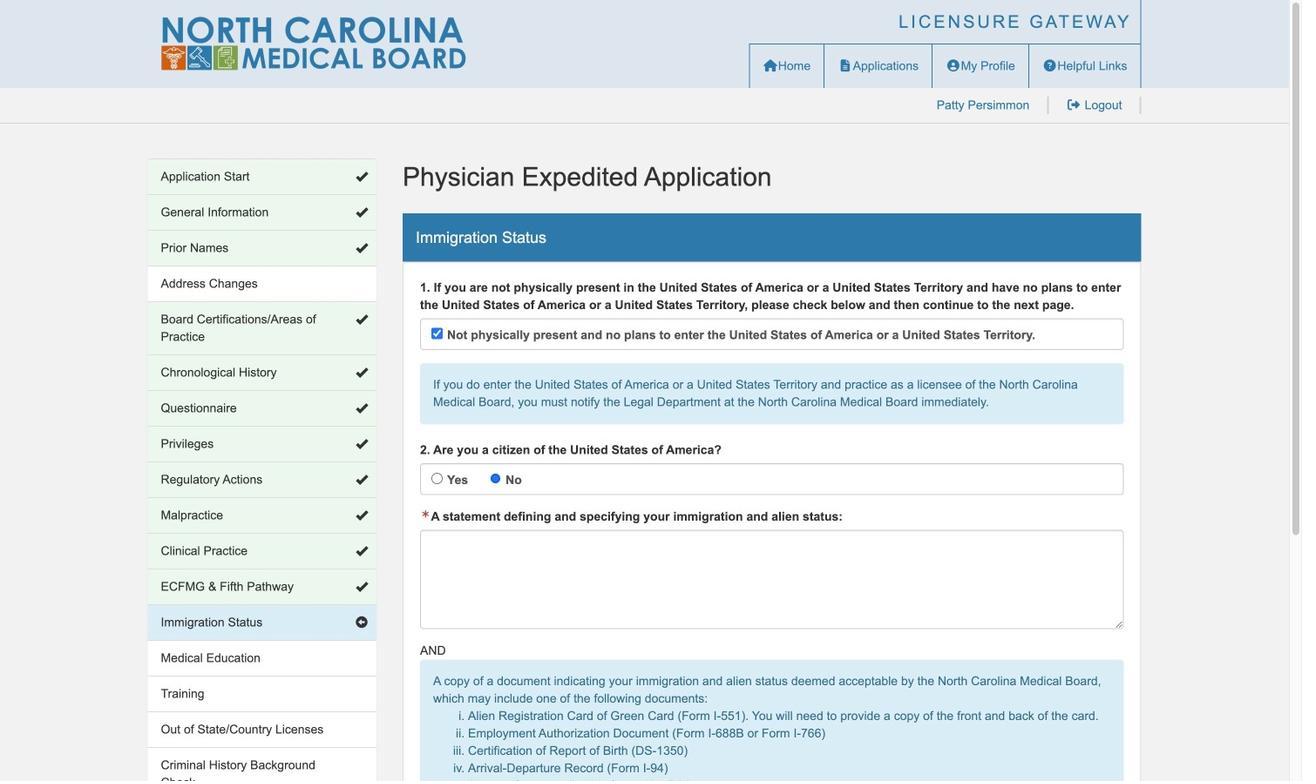 Task type: vqa. For each thing, say whether or not it's contained in the screenshot.
submit
no



Task type: describe. For each thing, give the bounding box(es) containing it.
north carolina medical board logo image
[[161, 17, 466, 71]]

2 ok image from the top
[[356, 207, 368, 219]]

3 ok image from the top
[[356, 314, 368, 326]]

3 ok image from the top
[[356, 510, 368, 522]]

circle arrow left image
[[356, 617, 368, 629]]

question circle image
[[1042, 60, 1058, 72]]

4 ok image from the top
[[356, 367, 368, 379]]

file text image
[[838, 60, 853, 72]]

2 ok image from the top
[[356, 474, 368, 486]]

5 ok image from the top
[[356, 403, 368, 415]]

6 ok image from the top
[[356, 438, 368, 451]]



Task type: locate. For each thing, give the bounding box(es) containing it.
None radio
[[432, 473, 443, 485]]

1 ok image from the top
[[356, 242, 368, 255]]

None checkbox
[[432, 328, 443, 340]]

None text field
[[420, 531, 1124, 630]]

4 ok image from the top
[[356, 546, 368, 558]]

home image
[[763, 60, 778, 72]]

ok image
[[356, 242, 368, 255], [356, 474, 368, 486], [356, 510, 368, 522], [356, 546, 368, 558]]

1 ok image from the top
[[356, 171, 368, 183]]

None radio
[[490, 473, 501, 485]]

7 ok image from the top
[[356, 581, 368, 594]]

required image
[[420, 510, 431, 519]]

sign out image
[[1066, 99, 1082, 111]]

ok image
[[356, 171, 368, 183], [356, 207, 368, 219], [356, 314, 368, 326], [356, 367, 368, 379], [356, 403, 368, 415], [356, 438, 368, 451], [356, 581, 368, 594]]

user circle image
[[946, 60, 961, 72]]



